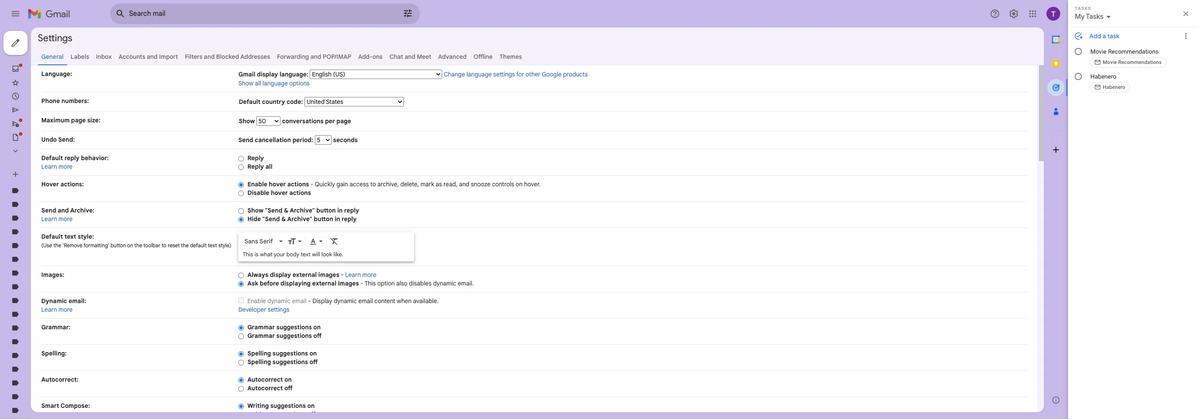 Task type: vqa. For each thing, say whether or not it's contained in the screenshot.


Task type: locate. For each thing, give the bounding box(es) containing it.
1 vertical spatial autocorrect
[[248, 385, 283, 393]]

learn inside dynamic email: learn more
[[41, 306, 57, 314]]

access
[[350, 181, 369, 188]]

Grammar suggestions on radio
[[238, 325, 244, 332]]

1 vertical spatial reply
[[344, 207, 359, 215]]

0 vertical spatial text
[[64, 233, 76, 241]]

suggestions up grammar suggestions off
[[276, 324, 312, 332]]

0 vertical spatial in
[[337, 207, 343, 215]]

style)
[[218, 243, 231, 249]]

1 vertical spatial default
[[41, 154, 63, 162]]

-
[[311, 181, 313, 188], [341, 272, 344, 279], [361, 280, 363, 288], [308, 298, 311, 306]]

in up remove formatting ‪(⌘\)‬ image
[[335, 216, 340, 223]]

None search field
[[110, 3, 420, 24]]

enable up developer
[[248, 298, 266, 306]]

0 vertical spatial &
[[284, 207, 289, 215]]

default for default reply behavior: learn more
[[41, 154, 63, 162]]

writing right the 'writing suggestions on' radio
[[248, 403, 269, 411]]

and left 'archive:'
[[58, 207, 69, 215]]

1 vertical spatial grammar
[[248, 333, 275, 340]]

writing suggestions off
[[248, 411, 316, 419]]

0 horizontal spatial settings
[[268, 306, 289, 314]]

dynamic email: learn more
[[41, 298, 86, 314]]

general link
[[41, 53, 64, 61]]

0 vertical spatial show
[[238, 80, 253, 87]]

language down offline
[[467, 71, 492, 78]]

developer
[[238, 306, 266, 314]]

reset
[[168, 243, 180, 249]]

external up displaying
[[293, 272, 317, 279]]

and for import
[[147, 53, 158, 61]]

1 reply from the top
[[248, 154, 264, 162]]

1 enable from the top
[[248, 181, 267, 188]]

images up enable dynamic email - display dynamic email content when available. developer settings
[[338, 280, 359, 288]]

spelling:
[[41, 350, 67, 358]]

"send for show
[[265, 207, 283, 215]]

all down gmail
[[255, 80, 261, 87]]

chat and meet link
[[390, 53, 431, 61]]

forwarding and pop/imap
[[277, 53, 351, 61]]

1 vertical spatial external
[[312, 280, 337, 288]]

1 vertical spatial archive"
[[287, 216, 312, 223]]

page right per
[[337, 117, 351, 125]]

2 horizontal spatial the
[[181, 243, 189, 249]]

suggestions for spelling suggestions off
[[273, 359, 308, 367]]

1 vertical spatial "send
[[263, 216, 280, 223]]

all down cancellation
[[266, 163, 273, 171]]

0 horizontal spatial email
[[292, 298, 307, 306]]

and left import at top left
[[147, 53, 158, 61]]

to left reset
[[162, 243, 166, 249]]

and left pop/imap
[[311, 53, 321, 61]]

show down default country code: at the left top
[[239, 117, 257, 125]]

enable
[[248, 181, 267, 188], [248, 298, 266, 306]]

tab list
[[1044, 28, 1068, 389]]

on down the spelling suggestions off
[[285, 377, 292, 384]]

autocorrect for autocorrect on
[[248, 377, 283, 384]]

off down writing suggestions on on the bottom left
[[307, 411, 316, 419]]

mark
[[421, 181, 434, 188]]

side panel section
[[1044, 28, 1068, 413]]

0 vertical spatial to
[[370, 181, 376, 188]]

0 vertical spatial grammar
[[248, 324, 275, 332]]

more up hover actions:
[[59, 163, 73, 171]]

spelling right spelling suggestions on radio
[[248, 350, 271, 358]]

accounts and import
[[119, 53, 178, 61]]

grammar suggestions on
[[248, 324, 321, 332]]

2 autocorrect from the top
[[248, 385, 283, 393]]

accounts
[[119, 53, 145, 61]]

and right filters
[[204, 53, 215, 61]]

this left is
[[243, 251, 253, 259]]

hover for enable
[[269, 181, 286, 188]]

on left toolbar on the left of page
[[127, 243, 133, 249]]

0 vertical spatial send
[[238, 136, 253, 144]]

0 vertical spatial archive"
[[290, 207, 315, 215]]

learn down dynamic
[[41, 306, 57, 314]]

0 vertical spatial display
[[257, 71, 278, 78]]

0 vertical spatial enable
[[248, 181, 267, 188]]

email down displaying
[[292, 298, 307, 306]]

show for show
[[239, 117, 257, 125]]

suggestions for writing suggestions on
[[270, 403, 306, 411]]

other
[[526, 71, 541, 78]]

reply for reply all
[[248, 163, 264, 171]]

email down ask before displaying external images - this option also disables dynamic email.
[[359, 298, 373, 306]]

page left size:
[[71, 117, 86, 124]]

sans serif option
[[243, 238, 278, 246]]

displaying
[[281, 280, 311, 288]]

0 horizontal spatial dynamic
[[268, 298, 291, 306]]

"send for hide
[[263, 216, 280, 223]]

grammar down the developer settings link
[[248, 324, 275, 332]]

always display external images - learn more
[[248, 272, 377, 279]]

1 vertical spatial in
[[335, 216, 340, 223]]

1 horizontal spatial dynamic
[[334, 298, 357, 306]]

1 vertical spatial &
[[281, 216, 286, 223]]

3 the from the left
[[181, 243, 189, 249]]

advanced
[[438, 53, 467, 61]]

1 vertical spatial all
[[266, 163, 273, 171]]

archive" for hide
[[287, 216, 312, 223]]

snooze
[[471, 181, 491, 188]]

grammar right grammar suggestions off radio
[[248, 333, 275, 340]]

in for show "send & archive" button in reply
[[337, 207, 343, 215]]

reply
[[64, 154, 79, 162], [344, 207, 359, 215], [342, 216, 357, 223]]

default left country
[[239, 98, 261, 106]]

more down 'archive:'
[[59, 216, 73, 223]]

0 vertical spatial writing
[[248, 403, 269, 411]]

toolbar
[[144, 243, 160, 249]]

spelling for spelling suggestions on
[[248, 350, 271, 358]]

suggestions right 'writing'
[[85, 412, 113, 419]]

suggestions down spelling suggestions on
[[273, 359, 308, 367]]

writing for writing suggestions on
[[248, 403, 269, 411]]

gain
[[337, 181, 348, 188]]

default inside default text style: (use the 'remove formatting' button on the toolbar to reset the default text style)
[[41, 233, 63, 241]]

gmail
[[238, 71, 255, 78]]

autocorrect for autocorrect off
[[248, 385, 283, 393]]

0 horizontal spatial the
[[53, 243, 61, 249]]

email.
[[458, 280, 474, 288]]

to right "access" at the top left of page
[[370, 181, 376, 188]]

learn up ask before displaying external images - this option also disables dynamic email.
[[345, 272, 361, 279]]

hide
[[248, 216, 261, 223]]

0 vertical spatial images
[[318, 272, 339, 279]]

0 vertical spatial default
[[239, 98, 261, 106]]

& up hide "send & archive" button in reply
[[284, 207, 289, 215]]

0 horizontal spatial send
[[41, 207, 56, 215]]

spelling for spelling suggestions off
[[248, 359, 271, 367]]

0 vertical spatial all
[[255, 80, 261, 87]]

off
[[314, 333, 322, 340], [310, 359, 318, 367], [285, 385, 293, 393], [307, 411, 316, 419]]

in down gain
[[337, 207, 343, 215]]

actions up disable hover actions
[[287, 181, 309, 188]]

as
[[436, 181, 442, 188], [133, 412, 138, 419]]

navigation
[[0, 28, 103, 420]]

0 vertical spatial spelling
[[248, 350, 271, 358]]

show up hide
[[248, 207, 264, 215]]

1 vertical spatial settings
[[268, 306, 289, 314]]

& for show
[[284, 207, 289, 215]]

suggestions for spelling suggestions on
[[273, 350, 308, 358]]

Show "Send & Archive" button in reply radio
[[238, 208, 244, 215]]

1 grammar from the top
[[248, 324, 275, 332]]

smart
[[41, 403, 59, 411]]

and for meet
[[405, 53, 415, 61]]

1 vertical spatial enable
[[248, 298, 266, 306]]

hover right disable at the top of page
[[271, 189, 288, 197]]

1 vertical spatial this
[[365, 280, 376, 288]]

send inside send and archive: learn more
[[41, 207, 56, 215]]

1 horizontal spatial the
[[134, 243, 142, 249]]

dynamic right display
[[334, 298, 357, 306]]

settings up grammar suggestions on
[[268, 306, 289, 314]]

reply up formatting options toolbar
[[342, 216, 357, 223]]

formatting options toolbar
[[241, 234, 412, 250]]

images:
[[41, 272, 64, 279]]

1 spelling from the top
[[248, 350, 271, 358]]

1 vertical spatial to
[[162, 243, 166, 249]]

dynamic
[[433, 280, 456, 288], [268, 298, 291, 306], [334, 298, 357, 306]]

grammar for grammar suggestions on
[[248, 324, 275, 332]]

send for send cancellation period:
[[238, 136, 253, 144]]

on down display
[[314, 324, 321, 332]]

per
[[325, 117, 335, 125]]

text up 'remove
[[64, 233, 76, 241]]

and right chat
[[405, 53, 415, 61]]

gmail image
[[28, 5, 74, 22]]

in
[[337, 207, 343, 215], [335, 216, 340, 223]]

1 vertical spatial show
[[239, 117, 257, 125]]

hover for disable
[[271, 189, 288, 197]]

learn inside send and archive: learn more
[[41, 216, 57, 223]]

0 horizontal spatial language
[[263, 80, 288, 87]]

reply for show "send & archive" button in reply
[[344, 207, 359, 215]]

0 horizontal spatial as
[[133, 412, 138, 419]]

off up writing suggestions on on the bottom left
[[285, 385, 293, 393]]

more
[[59, 163, 73, 171], [59, 216, 73, 223], [363, 272, 377, 279], [59, 306, 73, 314]]

reply inside default reply behavior: learn more
[[64, 154, 79, 162]]

learn more link down 'archive:'
[[41, 216, 73, 223]]

filters and blocked addresses
[[185, 53, 270, 61]]

the left toolbar on the left of page
[[134, 243, 142, 249]]

0 vertical spatial autocorrect
[[248, 377, 283, 384]]

1 vertical spatial actions
[[289, 189, 311, 197]]

2 grammar from the top
[[248, 333, 275, 340]]

as left you on the bottom left of the page
[[133, 412, 138, 419]]

enable inside enable dynamic email - display dynamic email content when available. developer settings
[[248, 298, 266, 306]]

1 horizontal spatial as
[[436, 181, 442, 188]]

more inside default reply behavior: learn more
[[59, 163, 73, 171]]

labels link
[[71, 53, 89, 61]]

1 vertical spatial send
[[41, 207, 56, 215]]

default up (use
[[41, 233, 63, 241]]

this is what your body text will look like.
[[243, 251, 343, 259]]

display up before
[[270, 272, 291, 279]]

archive" down show "send & archive" button in reply
[[287, 216, 312, 223]]

enable for enable dynamic email
[[248, 298, 266, 306]]

reply right reply all option
[[248, 163, 264, 171]]

(use
[[41, 243, 52, 249]]

1 writing from the top
[[248, 403, 269, 411]]

show down gmail
[[238, 80, 253, 87]]

actions:
[[60, 181, 84, 188]]

2 spelling from the top
[[248, 359, 271, 367]]

suggestions up the spelling suggestions off
[[273, 350, 308, 358]]

send down the hover
[[41, 207, 56, 215]]

2 vertical spatial button
[[111, 243, 126, 249]]

before
[[260, 280, 279, 288]]

archive" for show
[[290, 207, 315, 215]]

settings left for
[[493, 71, 515, 78]]

hide "send & archive" button in reply
[[248, 216, 357, 223]]

Always display external images radio
[[238, 273, 244, 279]]

external down the always display external images - learn more
[[312, 280, 337, 288]]

1 vertical spatial language
[[263, 80, 288, 87]]

display up show all language options
[[257, 71, 278, 78]]

- up ask before displaying external images - this option also disables dynamic email.
[[341, 272, 344, 279]]

dynamic left email.
[[433, 280, 456, 288]]

grammar for grammar suggestions off
[[248, 333, 275, 340]]

1 email from the left
[[292, 298, 307, 306]]

display for always
[[270, 272, 291, 279]]

1 vertical spatial display
[[270, 272, 291, 279]]

0 vertical spatial external
[[293, 272, 317, 279]]

0 vertical spatial settings
[[493, 71, 515, 78]]

2 vertical spatial default
[[41, 233, 63, 241]]

reply down "access" at the top left of page
[[344, 207, 359, 215]]

archive"
[[290, 207, 315, 215], [287, 216, 312, 223]]

ask before displaying external images - this option also disables dynamic email.
[[248, 280, 474, 288]]

settings inside enable dynamic email - display dynamic email content when available. developer settings
[[268, 306, 289, 314]]

1 horizontal spatial language
[[467, 71, 492, 78]]

default inside default reply behavior: learn more
[[41, 154, 63, 162]]

button inside default text style: (use the 'remove formatting' button on the toolbar to reset the default text style)
[[111, 243, 126, 249]]

google
[[542, 71, 562, 78]]

add-ons link
[[358, 53, 383, 61]]

actions
[[287, 181, 309, 188], [289, 189, 311, 197]]

country
[[262, 98, 285, 106]]

as right mark
[[436, 181, 442, 188]]

change
[[444, 71, 465, 78]]

settings
[[493, 71, 515, 78], [268, 306, 289, 314]]

the right reset
[[181, 243, 189, 249]]

hover
[[41, 181, 59, 188]]

images down look
[[318, 272, 339, 279]]

learn up the hover
[[41, 163, 57, 171]]

2 reply from the top
[[248, 163, 264, 171]]

1 vertical spatial images
[[338, 280, 359, 288]]

0 horizontal spatial to
[[162, 243, 166, 249]]

Autocorrect off radio
[[238, 386, 244, 393]]

images
[[318, 272, 339, 279], [338, 280, 359, 288]]

1 vertical spatial reply
[[248, 163, 264, 171]]

filters and blocked addresses link
[[185, 53, 270, 61]]

text left will
[[301, 251, 311, 259]]

spelling right spelling suggestions off option
[[248, 359, 271, 367]]

Disable hover actions radio
[[238, 191, 244, 197]]

on
[[516, 181, 523, 188], [127, 243, 133, 249], [314, 324, 321, 332], [310, 350, 317, 358], [285, 377, 292, 384], [307, 403, 315, 411]]

show for show all language options
[[238, 80, 253, 87]]

Grammar suggestions off radio
[[238, 334, 244, 340]]

autocorrect down autocorrect on
[[248, 385, 283, 393]]

language down gmail display language:
[[263, 80, 288, 87]]

1 vertical spatial button
[[314, 216, 333, 223]]

autocorrect up autocorrect off
[[248, 377, 283, 384]]

1 horizontal spatial all
[[266, 163, 273, 171]]

2 vertical spatial show
[[248, 207, 264, 215]]

chat and meet
[[390, 53, 431, 61]]

button down show "send & archive" button in reply
[[314, 216, 333, 223]]

0 vertical spatial this
[[243, 251, 253, 259]]

default down the undo
[[41, 154, 63, 162]]

learn more link down dynamic
[[41, 306, 73, 314]]

2 email from the left
[[359, 298, 373, 306]]

more inside send and archive: learn more
[[59, 216, 73, 223]]

1 the from the left
[[53, 243, 61, 249]]

off down grammar suggestions on
[[314, 333, 322, 340]]

0 vertical spatial language
[[467, 71, 492, 78]]

2 vertical spatial text
[[301, 251, 311, 259]]

0 vertical spatial as
[[436, 181, 442, 188]]

ons
[[373, 53, 383, 61]]

reply up reply all
[[248, 154, 264, 162]]

2 writing from the top
[[248, 411, 269, 419]]

actions up show "send & archive" button in reply
[[289, 189, 311, 197]]

0 horizontal spatial all
[[255, 80, 261, 87]]

- left display
[[308, 298, 311, 306]]

and inside send and archive: learn more
[[58, 207, 69, 215]]

None checkbox
[[238, 298, 244, 304]]

email)
[[179, 412, 194, 419]]

suggestions up writing suggestions off
[[270, 403, 306, 411]]

0 vertical spatial actions
[[287, 181, 309, 188]]

off for grammar suggestions on
[[314, 333, 322, 340]]

Spelling suggestions off radio
[[238, 360, 244, 367]]

2 vertical spatial reply
[[342, 216, 357, 223]]

pop/imap
[[323, 53, 351, 61]]

always
[[248, 272, 268, 279]]

this left option
[[365, 280, 376, 288]]

1 vertical spatial writing
[[248, 411, 269, 419]]

& for hide
[[281, 216, 286, 223]]

1 horizontal spatial send
[[238, 136, 253, 144]]

button
[[317, 207, 336, 215], [314, 216, 333, 223], [111, 243, 126, 249]]

themes link
[[500, 53, 522, 61]]

1 horizontal spatial settings
[[493, 71, 515, 78]]

this
[[243, 251, 253, 259], [365, 280, 376, 288]]

enable up disable at the top of page
[[248, 181, 267, 188]]

"send
[[265, 207, 283, 215], [263, 216, 280, 223]]

0 vertical spatial reply
[[64, 154, 79, 162]]

&
[[284, 207, 289, 215], [281, 216, 286, 223]]

1 vertical spatial spelling
[[248, 359, 271, 367]]

hover
[[269, 181, 286, 188], [271, 189, 288, 197]]

offline link
[[474, 53, 493, 61]]

learn more link for and
[[41, 216, 73, 223]]

"send right hide
[[263, 216, 280, 223]]

search mail image
[[113, 6, 128, 22]]

on up writing suggestions off
[[307, 403, 315, 411]]

code:
[[287, 98, 303, 106]]

0 vertical spatial "send
[[265, 207, 283, 215]]

writing right writing suggestions off option
[[248, 411, 269, 419]]

0 vertical spatial hover
[[269, 181, 286, 188]]

more down dynamic
[[59, 306, 73, 314]]

add-ons
[[358, 53, 383, 61]]

display
[[257, 71, 278, 78], [270, 272, 291, 279]]

off down spelling suggestions on
[[310, 359, 318, 367]]

2 enable from the top
[[248, 298, 266, 306]]

spelling
[[248, 350, 271, 358], [248, 359, 271, 367]]

1 autocorrect from the top
[[248, 377, 283, 384]]

1 horizontal spatial email
[[359, 298, 373, 306]]

in for hide "send & archive" button in reply
[[335, 216, 340, 223]]

send up reply option
[[238, 136, 253, 144]]

dynamic up the developer settings link
[[268, 298, 291, 306]]

1 vertical spatial hover
[[271, 189, 288, 197]]

inbox
[[96, 53, 112, 61]]

import
[[159, 53, 178, 61]]

serif
[[260, 238, 273, 246]]

1 vertical spatial text
[[208, 243, 217, 249]]

learn more link up hover actions:
[[41, 163, 73, 171]]

text left the style)
[[208, 243, 217, 249]]

0 vertical spatial reply
[[248, 154, 264, 162]]

0 vertical spatial button
[[317, 207, 336, 215]]

to inside default text style: (use the 'remove formatting' button on the toolbar to reset the default text style)
[[162, 243, 166, 249]]

0 horizontal spatial page
[[71, 117, 86, 124]]

button right formatting'
[[111, 243, 126, 249]]

suggestions for grammar suggestions off
[[276, 333, 312, 340]]

1 vertical spatial as
[[133, 412, 138, 419]]

button up hide "send & archive" button in reply
[[317, 207, 336, 215]]

reply down send:
[[64, 154, 79, 162]]

email
[[292, 298, 307, 306], [359, 298, 373, 306]]

- inside enable dynamic email - display dynamic email content when available. developer settings
[[308, 298, 311, 306]]



Task type: describe. For each thing, give the bounding box(es) containing it.
enable hover actions - quickly gain access to archive, delete, mark as read, and snooze controls on hover.
[[248, 181, 541, 188]]

gmail display language:
[[238, 71, 308, 78]]

forwarding
[[277, 53, 309, 61]]

formatting'
[[84, 243, 109, 249]]

default text style: (use the 'remove formatting' button on the toolbar to reset the default text style)
[[41, 233, 231, 249]]

show all language options
[[238, 80, 310, 87]]

spelling suggestions on
[[248, 350, 317, 358]]

off for spelling suggestions on
[[310, 359, 318, 367]]

hover actions:
[[41, 181, 84, 188]]

remove formatting ‪(⌘\)‬ image
[[330, 238, 339, 246]]

Enable hover actions radio
[[238, 182, 244, 188]]

autocorrect on
[[248, 377, 292, 384]]

1 horizontal spatial this
[[365, 280, 376, 288]]

show "send & archive" button in reply
[[248, 207, 359, 215]]

- left option
[[361, 280, 363, 288]]

writing for writing suggestions off
[[248, 411, 269, 419]]

maximum
[[41, 117, 70, 124]]

send and archive: learn more
[[41, 207, 95, 223]]

on left hover.
[[516, 181, 523, 188]]

grammar suggestions off
[[248, 333, 322, 340]]

suggestions inside smart compose: (predictive writing suggestions appear as you compose an email)
[[85, 412, 113, 419]]

show for show "send & archive" button in reply
[[248, 207, 264, 215]]

default for default country code:
[[239, 98, 261, 106]]

1 horizontal spatial page
[[337, 117, 351, 125]]

body
[[287, 251, 300, 259]]

display for gmail
[[257, 71, 278, 78]]

conversations
[[282, 117, 324, 125]]

cancellation
[[255, 136, 291, 144]]

button for show "send & archive" button in reply
[[317, 207, 336, 215]]

phone
[[41, 97, 60, 105]]

learn more link up ask before displaying external images - this option also disables dynamic email.
[[345, 272, 377, 279]]

Spelling suggestions on radio
[[238, 351, 244, 358]]

(predictive
[[41, 412, 66, 419]]

Ask before displaying external images radio
[[238, 281, 244, 288]]

and right the read,
[[459, 181, 470, 188]]

disable
[[248, 189, 269, 197]]

disables
[[409, 280, 432, 288]]

ask
[[248, 280, 258, 288]]

and for pop/imap
[[311, 53, 321, 61]]

- left "quickly"
[[311, 181, 313, 188]]

email:
[[69, 298, 86, 306]]

you
[[139, 412, 148, 419]]

main menu image
[[10, 9, 21, 19]]

reply for reply
[[248, 154, 264, 162]]

undo send:
[[41, 136, 75, 144]]

all for show
[[255, 80, 261, 87]]

developer settings link
[[238, 306, 289, 314]]

accounts and import link
[[119, 53, 178, 61]]

autocorrect off
[[248, 385, 293, 393]]

blocked
[[216, 53, 239, 61]]

send:
[[58, 136, 75, 144]]

learn inside default reply behavior: learn more
[[41, 163, 57, 171]]

chat
[[390, 53, 403, 61]]

quickly
[[315, 181, 335, 188]]

archive:
[[70, 207, 95, 215]]

support image
[[990, 9, 1000, 19]]

meet
[[417, 53, 431, 61]]

grammar:
[[41, 324, 71, 332]]

Autocorrect on radio
[[238, 378, 244, 384]]

an
[[172, 412, 178, 419]]

Reply all radio
[[238, 164, 244, 171]]

like.
[[334, 251, 343, 259]]

change language settings for other google products link
[[444, 71, 588, 78]]

0 horizontal spatial this
[[243, 251, 253, 259]]

Reply radio
[[238, 156, 244, 162]]

style:
[[78, 233, 94, 241]]

Hide "Send & Archive" button in reply radio
[[238, 217, 244, 223]]

and for archive:
[[58, 207, 69, 215]]

default country code:
[[239, 98, 305, 106]]

1 horizontal spatial to
[[370, 181, 376, 188]]

general
[[41, 53, 64, 61]]

learn more link for reply
[[41, 163, 73, 171]]

Writing suggestions off radio
[[238, 413, 244, 419]]

suggestions for grammar suggestions on
[[276, 324, 312, 332]]

advanced search options image
[[399, 5, 417, 22]]

'remove
[[63, 243, 82, 249]]

2 horizontal spatial dynamic
[[433, 280, 456, 288]]

for
[[517, 71, 524, 78]]

settings
[[38, 32, 72, 44]]

reply for hide "send & archive" button in reply
[[342, 216, 357, 223]]

more inside dynamic email: learn more
[[59, 306, 73, 314]]

on inside default text style: (use the 'remove formatting' button on the toolbar to reset the default text style)
[[127, 243, 133, 249]]

add-
[[358, 53, 373, 61]]

display
[[313, 298, 332, 306]]

1 horizontal spatial text
[[208, 243, 217, 249]]

on up the spelling suggestions off
[[310, 350, 317, 358]]

dynamic
[[41, 298, 67, 306]]

read,
[[444, 181, 458, 188]]

archive,
[[378, 181, 399, 188]]

button for hide "send & archive" button in reply
[[314, 216, 333, 223]]

forwarding and pop/imap link
[[277, 53, 351, 61]]

writing suggestions on
[[248, 403, 315, 411]]

Writing suggestions on radio
[[238, 404, 244, 410]]

offline
[[474, 53, 493, 61]]

autocorrect:
[[41, 377, 79, 384]]

and for blocked
[[204, 53, 215, 61]]

actions for disable
[[289, 189, 311, 197]]

settings image
[[1009, 9, 1019, 19]]

disable hover actions
[[248, 189, 311, 197]]

show all language options link
[[238, 80, 310, 87]]

phone numbers:
[[41, 97, 89, 105]]

as inside smart compose: (predictive writing suggestions appear as you compose an email)
[[133, 412, 138, 419]]

default reply behavior: learn more
[[41, 154, 109, 171]]

all for reply
[[266, 163, 273, 171]]

learn more link for email:
[[41, 306, 73, 314]]

themes
[[500, 53, 522, 61]]

is
[[255, 251, 259, 259]]

labels
[[71, 53, 89, 61]]

compose
[[149, 412, 171, 419]]

reply all
[[248, 163, 273, 171]]

2 the from the left
[[134, 243, 142, 249]]

available.
[[413, 298, 439, 306]]

send for send and archive: learn more
[[41, 207, 56, 215]]

off for writing suggestions on
[[307, 411, 316, 419]]

content
[[375, 298, 395, 306]]

more up ask before displaying external images - this option also disables dynamic email.
[[363, 272, 377, 279]]

numbers:
[[61, 97, 89, 105]]

suggestions for writing suggestions off
[[270, 411, 306, 419]]

when
[[397, 298, 412, 306]]

language:
[[41, 70, 72, 78]]

Search mail text field
[[129, 9, 379, 18]]

what
[[260, 251, 272, 259]]

enable for enable hover actions
[[248, 181, 267, 188]]

maximum page size:
[[41, 117, 100, 124]]

actions for enable
[[287, 181, 309, 188]]

default for default text style: (use the 'remove formatting' button on the toolbar to reset the default text style)
[[41, 233, 63, 241]]

0 horizontal spatial text
[[64, 233, 76, 241]]

2 horizontal spatial text
[[301, 251, 311, 259]]

controls
[[492, 181, 514, 188]]

addresses
[[240, 53, 270, 61]]

period:
[[293, 136, 313, 144]]

appear
[[115, 412, 131, 419]]

behavior:
[[81, 154, 109, 162]]

filters
[[185, 53, 202, 61]]



